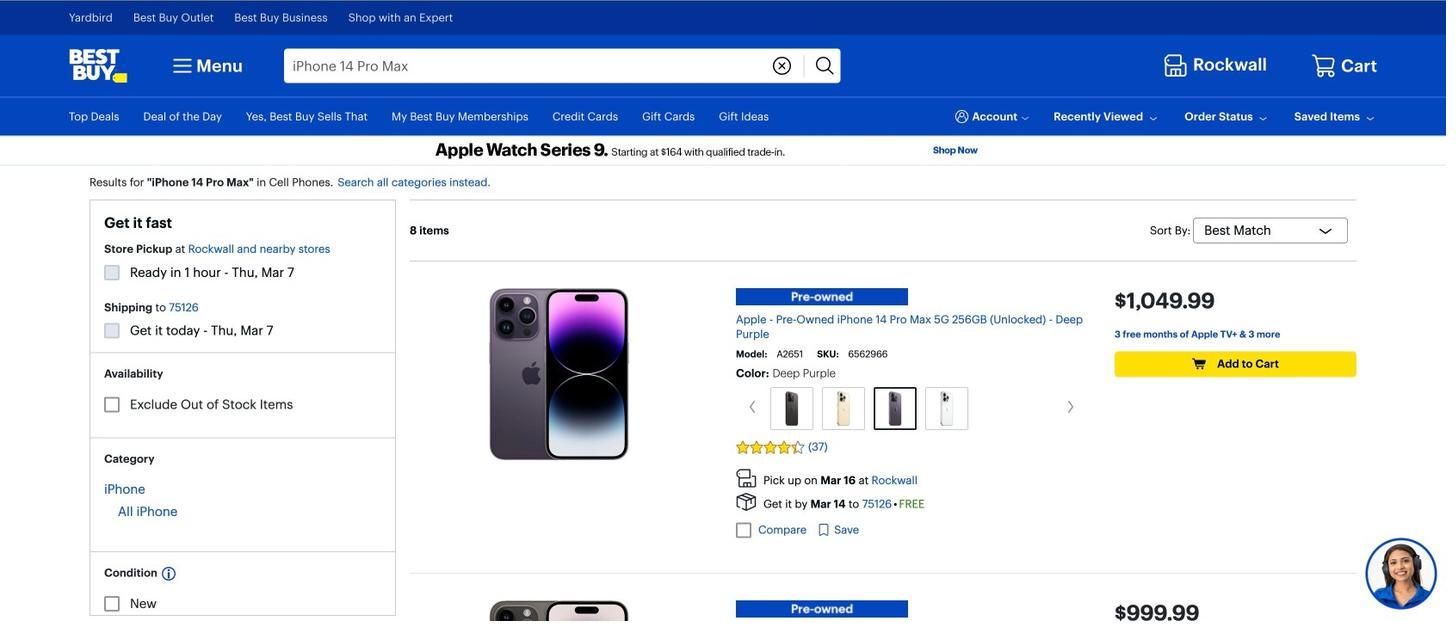 Task type: describe. For each thing, give the bounding box(es) containing it.
apple - pre-owned iphone 14 pro max 5g 128gb (unlocked) - space black - front_zoom image
[[489, 601, 630, 622]]

space black image
[[784, 389, 801, 429]]

gold image
[[835, 389, 853, 429]]

condition info image
[[162, 567, 176, 581]]

Exclude Out of Stock Items checkbox
[[104, 397, 120, 413]]

1 pre owned image from the top
[[607, 284, 1038, 310]]

apple - pre-owned iphone 14 pro max 5g 256gb (unlocked) - deep purple - front_zoom image
[[489, 289, 630, 461]]

2 pre owned image from the top
[[607, 597, 1038, 622]]

menu image
[[169, 52, 196, 80]]

best buy help human beacon image
[[1366, 538, 1439, 611]]



Task type: vqa. For each thing, say whether or not it's contained in the screenshot.
CELL PHONES & ACCESSORIES "image"
no



Task type: locate. For each thing, give the bounding box(es) containing it.
Get it today - Thu, Mar 7 checkbox
[[104, 323, 120, 339]]

cart icon image
[[1312, 53, 1338, 79]]

utility element
[[69, 98, 1378, 136]]

deep purple image
[[887, 389, 905, 429]]

1 vertical spatial pre owned image
[[607, 597, 1038, 622]]

0 vertical spatial pre owned image
[[607, 284, 1038, 310]]

Type to search. Navigate forward to hear suggestions text field
[[284, 49, 768, 83]]

silver image
[[939, 389, 956, 429]]

bestbuy.com image
[[69, 49, 127, 83]]

advertisement element
[[306, 137, 1141, 165]]

New checkbox
[[104, 597, 120, 612]]

Ready in 1 hour - Thu, Mar 7 checkbox
[[104, 265, 120, 281]]

None checkbox
[[736, 523, 752, 539]]

pre owned image
[[607, 284, 1038, 310], [607, 597, 1038, 622]]



